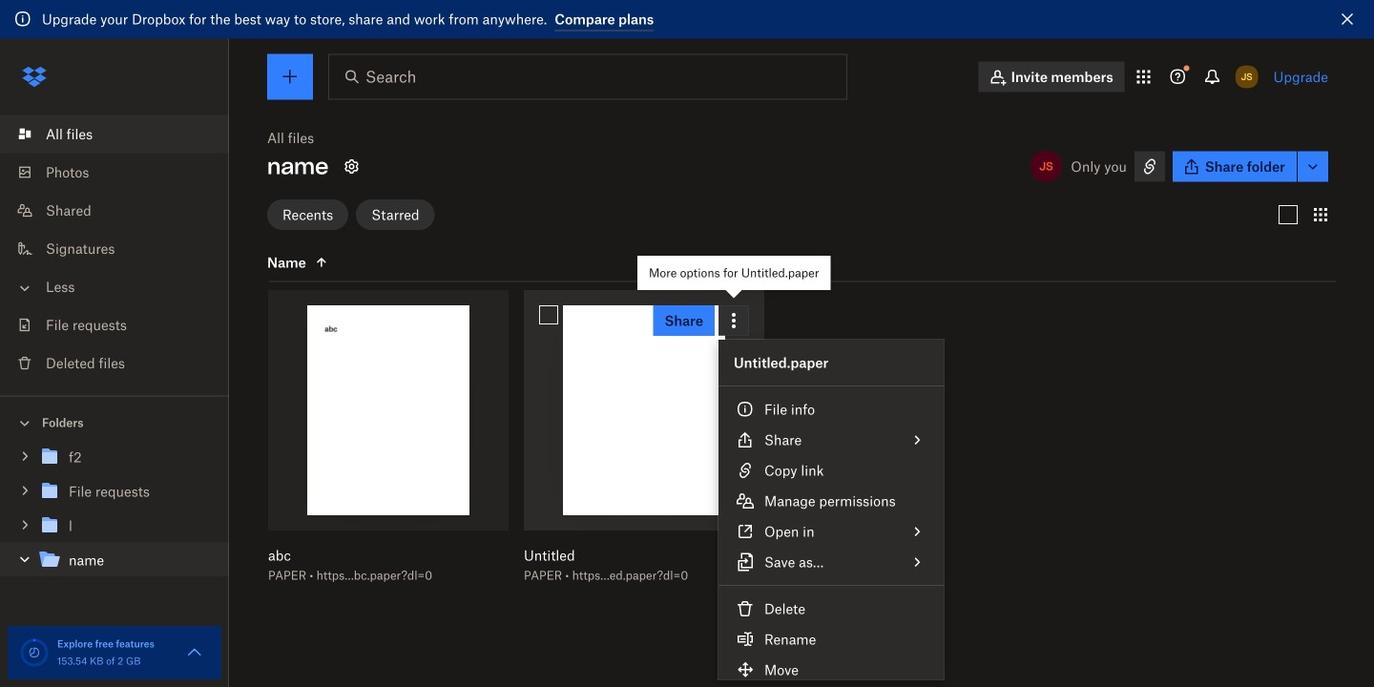 Task type: vqa. For each thing, say whether or not it's contained in the screenshot.
6th menu item from the top
yes



Task type: describe. For each thing, give the bounding box(es) containing it.
8 menu item from the top
[[719, 624, 944, 655]]

2 menu item from the top
[[719, 425, 944, 455]]

dropbox image
[[15, 58, 53, 96]]

4 menu item from the top
[[719, 486, 944, 516]]

file, untitled.paper row
[[516, 290, 765, 596]]

1 menu item from the top
[[719, 394, 944, 425]]

less image
[[15, 279, 34, 298]]

9 menu item from the top
[[719, 655, 944, 685]]



Task type: locate. For each thing, give the bounding box(es) containing it.
5 menu item from the top
[[719, 516, 944, 547]]

group
[[0, 436, 229, 592]]

file, abc.paper row
[[261, 290, 509, 596]]

7 menu item from the top
[[719, 594, 944, 624]]

3 menu item from the top
[[719, 455, 944, 486]]

menu
[[719, 340, 944, 687]]

menu item
[[719, 394, 944, 425], [719, 425, 944, 455], [719, 455, 944, 486], [719, 486, 944, 516], [719, 516, 944, 547], [719, 547, 944, 578], [719, 594, 944, 624], [719, 624, 944, 655], [719, 655, 944, 685]]

list item
[[0, 115, 229, 153]]

6 menu item from the top
[[719, 547, 944, 578]]

list
[[0, 104, 229, 396]]

alert
[[0, 0, 1375, 39]]



